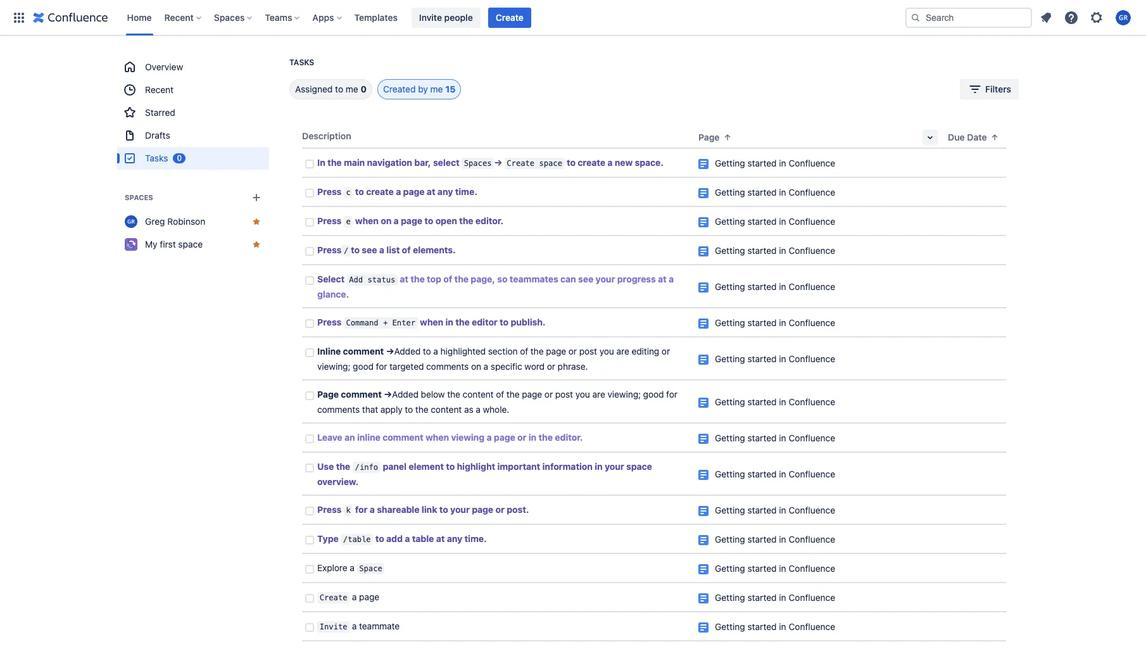 Task type: vqa. For each thing, say whether or not it's contained in the screenshot.


Task type: locate. For each thing, give the bounding box(es) containing it.
spaces inside popup button
[[214, 12, 245, 22]]

0 horizontal spatial space
[[178, 239, 203, 250]]

your for press k for a shareable link to your page or post.
[[451, 504, 470, 515]]

or right word
[[547, 361, 556, 372]]

page
[[699, 132, 720, 143], [317, 389, 339, 400]]

settings icon image
[[1090, 10, 1105, 25]]

in
[[317, 157, 326, 168]]

1 horizontal spatial post
[[580, 346, 598, 357]]

time. for to add a table at any time.
[[465, 534, 487, 544]]

at down bar,
[[427, 186, 436, 197]]

any for page
[[438, 186, 453, 197]]

page down inline
[[317, 389, 339, 400]]

page down the press c to create a page at any time.
[[401, 215, 423, 226]]

0 vertical spatial your
[[596, 274, 615, 285]]

comment up that
[[341, 389, 382, 400]]

an
[[345, 432, 355, 443]]

the down below
[[416, 404, 429, 415]]

4 press from the top
[[317, 317, 342, 328]]

post up phrase.
[[580, 346, 598, 357]]

1 vertical spatial spaces
[[464, 159, 492, 168]]

2 vertical spatial →
[[384, 389, 392, 400]]

good inside added to a highlighted section of the page or post you are editing or viewing; good for targeted comments on a specific word or phrase.
[[353, 361, 374, 372]]

any up open
[[438, 186, 453, 197]]

1 horizontal spatial invite
[[419, 12, 442, 22]]

or down word
[[545, 389, 553, 400]]

page left ascending sorting icon page
[[699, 132, 720, 143]]

2 press from the top
[[317, 215, 342, 226]]

editor.
[[476, 215, 504, 226], [555, 432, 583, 443]]

8 page title icon image from the top
[[699, 398, 709, 408]]

post down phrase.
[[556, 389, 573, 400]]

when
[[355, 215, 379, 226], [420, 317, 444, 328], [426, 432, 449, 443]]

tasks up assigned
[[290, 58, 314, 67]]

0 horizontal spatial invite
[[320, 623, 348, 632]]

create
[[578, 157, 606, 168], [366, 186, 394, 197]]

any
[[438, 186, 453, 197], [447, 534, 463, 544]]

page title icon image for 11th getting started in confluence link
[[699, 506, 709, 516]]

to right assigned
[[335, 84, 344, 94]]

teammates
[[510, 274, 559, 285]]

press for when in the editor to publish.
[[317, 317, 342, 328]]

of
[[402, 245, 411, 255], [444, 274, 453, 285], [520, 346, 529, 357], [496, 389, 504, 400]]

page inside added to a highlighted section of the page or post you are editing or viewing; good for targeted comments on a specific word or phrase.
[[546, 346, 567, 357]]

spaces up greg
[[125, 193, 153, 201]]

13 started from the top
[[748, 563, 777, 574]]

0 vertical spatial any
[[438, 186, 453, 197]]

my
[[145, 239, 157, 250]]

first
[[160, 239, 176, 250]]

2 vertical spatial create
[[320, 594, 348, 603]]

for
[[376, 361, 387, 372], [667, 389, 678, 400], [355, 504, 368, 515]]

added inside added to a highlighted section of the page or post you are editing or viewing; good for targeted comments on a specific word or phrase.
[[394, 346, 421, 357]]

tab list containing assigned to me
[[274, 79, 462, 99]]

0 horizontal spatial page
[[317, 389, 339, 400]]

0 vertical spatial comments
[[426, 361, 469, 372]]

2 horizontal spatial for
[[667, 389, 678, 400]]

in inside panel element to highlight important information in your space overview.
[[595, 461, 603, 472]]

0 horizontal spatial 0
[[177, 153, 182, 163]]

→
[[494, 157, 503, 168], [386, 346, 394, 357], [384, 389, 392, 400]]

press for to create a page at any time.
[[317, 186, 342, 197]]

0 horizontal spatial spaces
[[125, 193, 153, 201]]

to inside panel element to highlight important information in your space overview.
[[446, 461, 455, 472]]

1 vertical spatial for
[[667, 389, 678, 400]]

time. right table
[[465, 534, 487, 544]]

page for page
[[699, 132, 720, 143]]

status
[[368, 276, 396, 285]]

15 confluence from the top
[[789, 622, 836, 632]]

1 horizontal spatial for
[[376, 361, 387, 372]]

1 vertical spatial create
[[507, 159, 535, 168]]

any for table
[[447, 534, 463, 544]]

0 horizontal spatial comments
[[317, 404, 360, 415]]

create inside 'link'
[[496, 12, 524, 22]]

added up apply
[[392, 389, 419, 400]]

9 getting started in confluence from the top
[[715, 433, 836, 444]]

a left the specific
[[484, 361, 489, 372]]

the up word
[[531, 346, 544, 357]]

create down navigation
[[366, 186, 394, 197]]

type
[[317, 534, 339, 544]]

invite left people
[[419, 12, 442, 22]]

e
[[346, 217, 351, 226]]

ascending sorting icon page image
[[723, 132, 733, 142]]

11 confluence from the top
[[789, 505, 836, 516]]

you inside added to a highlighted section of the page or post you are editing or viewing; good for targeted comments on a specific word or phrase.
[[600, 346, 615, 357]]

ascending sorting icon date image
[[990, 132, 1000, 142]]

comments down the "page comment →"
[[317, 404, 360, 415]]

of inside added to a highlighted section of the page or post you are editing or viewing; good for targeted comments on a specific word or phrase.
[[520, 346, 529, 357]]

your left "progress"
[[596, 274, 615, 285]]

13 getting from the top
[[715, 563, 746, 574]]

press left c
[[317, 186, 342, 197]]

1 horizontal spatial page
[[699, 132, 720, 143]]

7 page title icon image from the top
[[699, 355, 709, 365]]

the up overview.
[[336, 461, 350, 472]]

comment
[[343, 346, 384, 357], [341, 389, 382, 400], [383, 432, 424, 443]]

15 getting started in confluence from the top
[[715, 622, 836, 632]]

spaces
[[214, 12, 245, 22], [464, 159, 492, 168], [125, 193, 153, 201]]

of up word
[[520, 346, 529, 357]]

create a page
[[320, 592, 380, 603]]

2 me from the left
[[431, 84, 443, 94]]

top
[[427, 274, 442, 285]]

1 vertical spatial post
[[556, 389, 573, 400]]

viewing; down inline
[[317, 361, 351, 372]]

9 page title icon image from the top
[[699, 434, 709, 444]]

2 horizontal spatial space
[[627, 461, 653, 472]]

1 page title icon image from the top
[[699, 159, 709, 169]]

1 vertical spatial on
[[471, 361, 482, 372]]

tasks down drafts
[[145, 153, 168, 163]]

in
[[780, 158, 787, 169], [780, 187, 787, 198], [780, 216, 787, 227], [780, 245, 787, 256], [780, 281, 787, 292], [446, 317, 454, 328], [780, 317, 787, 328], [780, 354, 787, 364], [780, 397, 787, 407], [529, 432, 537, 443], [780, 433, 787, 444], [595, 461, 603, 472], [780, 469, 787, 480], [780, 505, 787, 516], [780, 534, 787, 545], [780, 563, 787, 574], [780, 592, 787, 603], [780, 622, 787, 632]]

2 vertical spatial spaces
[[125, 193, 153, 201]]

banner containing home
[[0, 0, 1147, 35]]

0 horizontal spatial see
[[362, 245, 377, 255]]

7 getting from the top
[[715, 354, 746, 364]]

a right "progress"
[[669, 274, 674, 285]]

confluence image
[[33, 10, 108, 25], [33, 10, 108, 25]]

7 started from the top
[[748, 354, 777, 364]]

/info
[[355, 463, 378, 472]]

editor. up information
[[555, 432, 583, 443]]

to up targeted
[[423, 346, 431, 357]]

5 getting started in confluence from the top
[[715, 281, 836, 292]]

me right by
[[431, 84, 443, 94]]

on down "highlighted"
[[471, 361, 482, 372]]

0 horizontal spatial create
[[366, 186, 394, 197]]

1 horizontal spatial comments
[[426, 361, 469, 372]]

filters button
[[961, 79, 1020, 99]]

1 horizontal spatial you
[[600, 346, 615, 357]]

post.
[[507, 504, 529, 515]]

0 horizontal spatial editor.
[[476, 215, 504, 226]]

0 horizontal spatial me
[[346, 84, 358, 94]]

create inside "create a page"
[[320, 594, 348, 603]]

1 horizontal spatial editor.
[[555, 432, 583, 443]]

0 vertical spatial 0
[[361, 84, 367, 94]]

0 horizontal spatial tasks
[[145, 153, 168, 163]]

10 page title icon image from the top
[[699, 470, 709, 480]]

10 getting started in confluence from the top
[[715, 469, 836, 480]]

getting
[[715, 158, 746, 169], [715, 187, 746, 198], [715, 216, 746, 227], [715, 245, 746, 256], [715, 281, 746, 292], [715, 317, 746, 328], [715, 354, 746, 364], [715, 397, 746, 407], [715, 433, 746, 444], [715, 469, 746, 480], [715, 505, 746, 516], [715, 534, 746, 545], [715, 563, 746, 574], [715, 592, 746, 603], [715, 622, 746, 632]]

10 getting started in confluence link from the top
[[715, 469, 836, 480]]

to right link
[[440, 504, 448, 515]]

use
[[317, 461, 334, 472]]

2 page title icon image from the top
[[699, 188, 709, 198]]

whole.
[[483, 404, 510, 415]]

your right information
[[605, 461, 625, 472]]

at
[[427, 186, 436, 197], [400, 274, 409, 285], [658, 274, 667, 285], [436, 534, 445, 544]]

7 getting started in confluence from the top
[[715, 354, 836, 364]]

1 horizontal spatial me
[[431, 84, 443, 94]]

13 page title icon image from the top
[[699, 565, 709, 575]]

are inside added to a highlighted section of the page or post you are editing or viewing; good for targeted comments on a specific word or phrase.
[[617, 346, 630, 357]]

of up the whole.
[[496, 389, 504, 400]]

12 getting started in confluence link from the top
[[715, 534, 836, 545]]

global element
[[8, 0, 904, 35]]

type /table to add a table at any time.
[[317, 534, 487, 544]]

0 vertical spatial content
[[463, 389, 494, 400]]

3 page title icon image from the top
[[699, 217, 709, 227]]

greg
[[145, 216, 165, 227]]

1 horizontal spatial are
[[617, 346, 630, 357]]

0 vertical spatial create
[[496, 12, 524, 22]]

15 page title icon image from the top
[[699, 623, 709, 633]]

1 horizontal spatial good
[[644, 389, 664, 400]]

you left editing
[[600, 346, 615, 357]]

0 vertical spatial comment
[[343, 346, 384, 357]]

0 vertical spatial time.
[[455, 186, 478, 197]]

14 getting started in confluence link from the top
[[715, 592, 836, 603]]

4 getting started in confluence link from the top
[[715, 245, 836, 256]]

page up phrase.
[[546, 346, 567, 357]]

time. down select
[[455, 186, 478, 197]]

0 vertical spatial are
[[617, 346, 630, 357]]

9 getting started in confluence link from the top
[[715, 433, 836, 444]]

a down the press c to create a page at any time.
[[394, 215, 399, 226]]

1 vertical spatial are
[[593, 389, 606, 400]]

started
[[748, 158, 777, 169], [748, 187, 777, 198], [748, 216, 777, 227], [748, 245, 777, 256], [748, 281, 777, 292], [748, 317, 777, 328], [748, 354, 777, 364], [748, 397, 777, 407], [748, 433, 777, 444], [748, 469, 777, 480], [748, 505, 777, 516], [748, 534, 777, 545], [748, 563, 777, 574], [748, 592, 777, 603], [748, 622, 777, 632]]

3 confluence from the top
[[789, 216, 836, 227]]

1 vertical spatial viewing;
[[608, 389, 641, 400]]

spaces inside in the main navigation bar, select spaces → create space to create a new space.
[[464, 159, 492, 168]]

14 page title icon image from the top
[[699, 594, 709, 604]]

templates
[[355, 12, 398, 22]]

page title icon image for 11th getting started in confluence link from the bottom of the page
[[699, 283, 709, 293]]

comments inside the added below the content of the page or post you are viewing; good for comments that apply to the content as a whole.
[[317, 404, 360, 415]]

press down glance.
[[317, 317, 342, 328]]

5 press from the top
[[317, 504, 342, 515]]

8 getting from the top
[[715, 397, 746, 407]]

space.
[[635, 157, 664, 168]]

to right the element
[[446, 461, 455, 472]]

1 vertical spatial good
[[644, 389, 664, 400]]

9 started from the top
[[748, 433, 777, 444]]

0 vertical spatial tasks
[[290, 58, 314, 67]]

0 vertical spatial on
[[381, 215, 392, 226]]

your right link
[[451, 504, 470, 515]]

recent right home
[[164, 12, 194, 22]]

1 press from the top
[[317, 186, 342, 197]]

time. for to create a page at any time.
[[455, 186, 478, 197]]

page
[[403, 186, 425, 197], [401, 215, 423, 226], [546, 346, 567, 357], [522, 389, 543, 400], [494, 432, 516, 443], [472, 504, 494, 515], [359, 592, 380, 603]]

me right assigned
[[346, 84, 358, 94]]

page title icon image
[[699, 159, 709, 169], [699, 188, 709, 198], [699, 217, 709, 227], [699, 246, 709, 257], [699, 283, 709, 293], [699, 319, 709, 329], [699, 355, 709, 365], [699, 398, 709, 408], [699, 434, 709, 444], [699, 470, 709, 480], [699, 506, 709, 516], [699, 535, 709, 546], [699, 565, 709, 575], [699, 594, 709, 604], [699, 623, 709, 633]]

assigned to me 0
[[295, 84, 367, 94]]

c
[[346, 188, 351, 197]]

1 horizontal spatial tasks
[[290, 58, 314, 67]]

1 horizontal spatial spaces
[[214, 12, 245, 22]]

created
[[383, 84, 416, 94]]

2 horizontal spatial spaces
[[464, 159, 492, 168]]

0 horizontal spatial good
[[353, 361, 374, 372]]

recent
[[164, 12, 194, 22], [145, 84, 174, 95]]

3 press from the top
[[317, 245, 342, 255]]

0 horizontal spatial post
[[556, 389, 573, 400]]

3 getting from the top
[[715, 216, 746, 227]]

your inside panel element to highlight important information in your space overview.
[[605, 461, 625, 472]]

press left /
[[317, 245, 342, 255]]

progress
[[618, 274, 656, 285]]

editor
[[472, 317, 498, 328]]

2 vertical spatial your
[[451, 504, 470, 515]]

comments inside added to a highlighted section of the page or post you are editing or viewing; good for targeted comments on a specific word or phrase.
[[426, 361, 469, 372]]

or right editing
[[662, 346, 670, 357]]

1 vertical spatial editor.
[[555, 432, 583, 443]]

1 horizontal spatial viewing;
[[608, 389, 641, 400]]

highlighted
[[441, 346, 486, 357]]

invite inside invite people button
[[419, 12, 442, 22]]

0 vertical spatial invite
[[419, 12, 442, 22]]

good down inline comment →
[[353, 361, 374, 372]]

10 getting from the top
[[715, 469, 746, 480]]

added below the content of the page or post you are viewing; good for comments that apply to the content as a whole.
[[317, 389, 680, 415]]

comments down "highlighted"
[[426, 361, 469, 372]]

12 page title icon image from the top
[[699, 535, 709, 546]]

15 getting from the top
[[715, 622, 746, 632]]

press left the 'e'
[[317, 215, 342, 226]]

14 getting started in confluence from the top
[[715, 592, 836, 603]]

1 vertical spatial invite
[[320, 623, 348, 632]]

12 confluence from the top
[[789, 534, 836, 545]]

0 left created
[[361, 84, 367, 94]]

4 page title icon image from the top
[[699, 246, 709, 257]]

create for create
[[496, 12, 524, 22]]

page title icon image for 13th getting started in confluence link from the bottom of the page
[[699, 217, 709, 227]]

5 getting from the top
[[715, 281, 746, 292]]

/table
[[343, 535, 371, 544]]

recent up starred
[[145, 84, 174, 95]]

description
[[302, 131, 351, 141]]

0 vertical spatial →
[[494, 157, 503, 168]]

page down word
[[522, 389, 543, 400]]

create for create a page
[[320, 594, 348, 603]]

page title icon image for sixth getting started in confluence link
[[699, 319, 709, 329]]

space inside panel element to highlight important information in your space overview.
[[627, 461, 653, 472]]

0 vertical spatial spaces
[[214, 12, 245, 22]]

1 vertical spatial any
[[447, 534, 463, 544]]

spaces right select
[[464, 159, 492, 168]]

drafts link
[[117, 124, 269, 147]]

of inside "at the top of the page, so teammates can see your progress at a glance."
[[444, 274, 453, 285]]

→ right select
[[494, 157, 503, 168]]

to inside the added below the content of the page or post you are viewing; good for comments that apply to the content as a whole.
[[405, 404, 413, 415]]

0 horizontal spatial you
[[576, 389, 590, 400]]

important
[[498, 461, 541, 472]]

create link
[[488, 7, 532, 28]]

to right apply
[[405, 404, 413, 415]]

on up press / to see a list of elements.
[[381, 215, 392, 226]]

15 getting started in confluence link from the top
[[715, 622, 836, 632]]

see inside "at the top of the page, so teammates can see your progress at a glance."
[[579, 274, 594, 285]]

post inside the added below the content of the page or post you are viewing; good for comments that apply to the content as a whole.
[[556, 389, 573, 400]]

of inside the added below the content of the page or post you are viewing; good for comments that apply to the content as a whole.
[[496, 389, 504, 400]]

11 getting from the top
[[715, 505, 746, 516]]

a down explore a space
[[352, 592, 357, 603]]

when right the 'e'
[[355, 215, 379, 226]]

0 horizontal spatial viewing;
[[317, 361, 351, 372]]

1 me from the left
[[346, 84, 358, 94]]

12 started from the top
[[748, 534, 777, 545]]

people
[[445, 12, 473, 22]]

6 started from the top
[[748, 317, 777, 328]]

search image
[[911, 12, 921, 22]]

when left viewing on the bottom left
[[426, 432, 449, 443]]

publish.
[[511, 317, 546, 328]]

0 down drafts link
[[177, 153, 182, 163]]

see right can
[[579, 274, 594, 285]]

0 vertical spatial editor.
[[476, 215, 504, 226]]

1 vertical spatial added
[[392, 389, 419, 400]]

0 vertical spatial recent
[[164, 12, 194, 22]]

0
[[361, 84, 367, 94], [177, 153, 182, 163]]

viewing; inside the added below the content of the page or post you are viewing; good for comments that apply to the content as a whole.
[[608, 389, 641, 400]]

0 vertical spatial page
[[699, 132, 720, 143]]

11 page title icon image from the top
[[699, 506, 709, 516]]

added for inline comment →
[[394, 346, 421, 357]]

1 horizontal spatial on
[[471, 361, 482, 372]]

6 confluence from the top
[[789, 317, 836, 328]]

1 vertical spatial when
[[420, 317, 444, 328]]

you down phrase.
[[576, 389, 590, 400]]

6 page title icon image from the top
[[699, 319, 709, 329]]

specific
[[491, 361, 523, 372]]

to right c
[[355, 186, 364, 197]]

0 horizontal spatial are
[[593, 389, 606, 400]]

to inside tab list
[[335, 84, 344, 94]]

2 vertical spatial space
[[627, 461, 653, 472]]

0 vertical spatial for
[[376, 361, 387, 372]]

explore a space
[[317, 563, 383, 573]]

press for for a shareable link to your page or post.
[[317, 504, 342, 515]]

0 horizontal spatial on
[[381, 215, 392, 226]]

space inside 'link'
[[178, 239, 203, 250]]

press left k
[[317, 504, 342, 515]]

select
[[433, 157, 460, 168]]

5 page title icon image from the top
[[699, 283, 709, 293]]

to right /
[[351, 245, 360, 255]]

0 vertical spatial space
[[539, 159, 563, 168]]

tasks
[[290, 58, 314, 67], [145, 153, 168, 163]]

spaces right recent popup button
[[214, 12, 245, 22]]

content up as
[[463, 389, 494, 400]]

added inside the added below the content of the page or post you are viewing; good for comments that apply to the content as a whole.
[[392, 389, 419, 400]]

page title icon image for 14th getting started in confluence link
[[699, 594, 709, 604]]

1 vertical spatial you
[[576, 389, 590, 400]]

press for to see a list of elements.
[[317, 245, 342, 255]]

13 getting started in confluence link from the top
[[715, 563, 836, 574]]

1 vertical spatial →
[[386, 346, 394, 357]]

0 vertical spatial added
[[394, 346, 421, 357]]

14 started from the top
[[748, 592, 777, 603]]

7 getting started in confluence link from the top
[[715, 354, 836, 364]]

create a space image
[[249, 190, 264, 205]]

when for comment
[[426, 432, 449, 443]]

assigned
[[295, 84, 333, 94]]

overview.
[[317, 476, 359, 487]]

5 getting started in confluence link from the top
[[715, 281, 836, 292]]

invite down "create a page"
[[320, 623, 348, 632]]

page title icon image for 1st getting started in confluence link from the bottom of the page
[[699, 623, 709, 633]]

added up targeted
[[394, 346, 421, 357]]

group
[[117, 56, 269, 170]]

1 vertical spatial time.
[[465, 534, 487, 544]]

a right as
[[476, 404, 481, 415]]

or up important
[[518, 432, 527, 443]]

phrase.
[[558, 361, 588, 372]]

1 vertical spatial comments
[[317, 404, 360, 415]]

comment down apply
[[383, 432, 424, 443]]

2 vertical spatial when
[[426, 432, 449, 443]]

1 vertical spatial page
[[317, 389, 339, 400]]

→ up targeted
[[386, 346, 394, 357]]

0 vertical spatial viewing;
[[317, 361, 351, 372]]

created by me 15
[[383, 84, 456, 94]]

1 vertical spatial content
[[431, 404, 462, 415]]

for inside added to a highlighted section of the page or post you are editing or viewing; good for targeted comments on a specific word or phrase.
[[376, 361, 387, 372]]

appswitcher icon image
[[11, 10, 27, 25]]

1 horizontal spatial 0
[[361, 84, 367, 94]]

1 vertical spatial comment
[[341, 389, 382, 400]]

the right below
[[447, 389, 461, 400]]

12 getting started in confluence from the top
[[715, 534, 836, 545]]

added to a highlighted section of the page or post you are editing or viewing; good for targeted comments on a specific word or phrase.
[[317, 346, 673, 372]]

2 vertical spatial for
[[355, 504, 368, 515]]

1 horizontal spatial see
[[579, 274, 594, 285]]

1 horizontal spatial create
[[578, 157, 606, 168]]

0 vertical spatial you
[[600, 346, 615, 357]]

11 getting started in confluence link from the top
[[715, 505, 836, 516]]

1 horizontal spatial space
[[539, 159, 563, 168]]

page title icon image for 12th getting started in confluence link from the bottom
[[699, 246, 709, 257]]

word
[[525, 361, 545, 372]]

invite people button
[[412, 7, 481, 28]]

tab list
[[274, 79, 462, 99]]

apps button
[[309, 7, 347, 28]]

banner
[[0, 0, 1147, 35]]

1 vertical spatial see
[[579, 274, 594, 285]]

0 vertical spatial good
[[353, 361, 374, 372]]

post
[[580, 346, 598, 357], [556, 389, 573, 400]]

comment down command
[[343, 346, 384, 357]]

0 vertical spatial post
[[580, 346, 598, 357]]

any right table
[[447, 534, 463, 544]]

your inside "at the top of the page, so teammates can see your progress at a glance."
[[596, 274, 615, 285]]

invite inside invite a teammate
[[320, 623, 348, 632]]

as
[[464, 404, 474, 415]]

→ for content
[[384, 389, 392, 400]]

confluence
[[789, 158, 836, 169], [789, 187, 836, 198], [789, 216, 836, 227], [789, 245, 836, 256], [789, 281, 836, 292], [789, 317, 836, 328], [789, 354, 836, 364], [789, 397, 836, 407], [789, 433, 836, 444], [789, 469, 836, 480], [789, 505, 836, 516], [789, 534, 836, 545], [789, 563, 836, 574], [789, 592, 836, 603], [789, 622, 836, 632]]

templates link
[[351, 7, 402, 28]]

group containing overview
[[117, 56, 269, 170]]



Task type: describe. For each thing, give the bounding box(es) containing it.
a right viewing on the bottom left
[[487, 432, 492, 443]]

8 getting started in confluence link from the top
[[715, 397, 836, 407]]

information
[[543, 461, 593, 472]]

add
[[349, 276, 363, 285]]

to inside added to a highlighted section of the page or post you are editing or viewing; good for targeted comments on a specific word or phrase.
[[423, 346, 431, 357]]

greg robinson
[[145, 216, 205, 227]]

a down navigation
[[396, 186, 401, 197]]

add
[[387, 534, 403, 544]]

2 getting started in confluence from the top
[[715, 187, 836, 198]]

when for enter
[[420, 317, 444, 328]]

3 getting started in confluence link from the top
[[715, 216, 836, 227]]

to right editor
[[500, 317, 509, 328]]

1 confluence from the top
[[789, 158, 836, 169]]

enter
[[393, 319, 416, 328]]

press command + enter when in the editor to publish.
[[317, 317, 546, 328]]

filters
[[986, 84, 1012, 94]]

press for when on a page to open the editor.
[[317, 215, 342, 226]]

15 started from the top
[[748, 622, 777, 632]]

to left open
[[425, 215, 434, 226]]

4 getting started in confluence from the top
[[715, 245, 836, 256]]

on inside added to a highlighted section of the page or post you are editing or viewing; good for targeted comments on a specific word or phrase.
[[471, 361, 482, 372]]

14 confluence from the top
[[789, 592, 836, 603]]

9 confluence from the top
[[789, 433, 836, 444]]

1 vertical spatial recent
[[145, 84, 174, 95]]

your profile and preferences image
[[1116, 10, 1132, 25]]

page down the whole.
[[494, 432, 516, 443]]

link
[[422, 504, 437, 515]]

leave an inline comment when viewing a page or in the editor.
[[317, 432, 583, 443]]

a inside "at the top of the page, so teammates can see your progress at a glance."
[[669, 274, 674, 285]]

page down space on the bottom of the page
[[359, 592, 380, 603]]

0 vertical spatial create
[[578, 157, 606, 168]]

press c to create a page at any time.
[[317, 186, 478, 197]]

1 vertical spatial 0
[[177, 153, 182, 163]]

page title icon image for seventh getting started in confluence link from the bottom
[[699, 434, 709, 444]]

list
[[387, 245, 400, 255]]

starred
[[145, 107, 175, 118]]

page comment →
[[317, 389, 392, 400]]

or up phrase.
[[569, 346, 577, 357]]

so
[[498, 274, 508, 285]]

highlight
[[457, 461, 496, 472]]

page for page comment →
[[317, 389, 339, 400]]

a left "highlighted"
[[434, 346, 438, 357]]

elements.
[[413, 245, 456, 255]]

the left editor
[[456, 317, 470, 328]]

at right status
[[400, 274, 409, 285]]

comment for that
[[341, 389, 382, 400]]

5 confluence from the top
[[789, 281, 836, 292]]

table
[[412, 534, 434, 544]]

page inside the added below the content of the page or post you are viewing; good for comments that apply to the content as a whole.
[[522, 389, 543, 400]]

editing
[[632, 346, 660, 357]]

can
[[561, 274, 576, 285]]

viewing
[[451, 432, 485, 443]]

new
[[615, 157, 633, 168]]

0 vertical spatial see
[[362, 245, 377, 255]]

15
[[446, 84, 456, 94]]

12 getting from the top
[[715, 534, 746, 545]]

starred link
[[117, 101, 269, 124]]

overview link
[[117, 56, 269, 79]]

the right in
[[328, 157, 342, 168]]

to left add
[[376, 534, 384, 544]]

in the main navigation bar, select spaces → create space to create a new space.
[[317, 157, 664, 168]]

inline
[[317, 346, 341, 357]]

2 getting from the top
[[715, 187, 746, 198]]

inline comment →
[[317, 346, 394, 357]]

the up information
[[539, 432, 553, 443]]

invite for invite a teammate
[[320, 623, 348, 632]]

press k for a shareable link to your page or post.
[[317, 504, 529, 515]]

+
[[383, 319, 388, 328]]

1 getting started in confluence from the top
[[715, 158, 836, 169]]

due date
[[949, 132, 988, 143]]

0 inside tab list
[[361, 84, 367, 94]]

below
[[421, 389, 445, 400]]

a left teammate
[[352, 621, 357, 632]]

invite a teammate
[[320, 621, 400, 632]]

glance.
[[317, 289, 349, 300]]

create inside in the main navigation bar, select spaces → create space to create a new space.
[[507, 159, 535, 168]]

0 vertical spatial when
[[355, 215, 379, 226]]

8 confluence from the top
[[789, 397, 836, 407]]

10 confluence from the top
[[789, 469, 836, 480]]

4 started from the top
[[748, 245, 777, 256]]

/
[[344, 246, 349, 255]]

element
[[409, 461, 444, 472]]

4 confluence from the top
[[789, 245, 836, 256]]

a left "list"
[[379, 245, 385, 255]]

you inside the added below the content of the page or post you are viewing; good for comments that apply to the content as a whole.
[[576, 389, 590, 400]]

viewing; inside added to a highlighted section of the page or post you are editing or viewing; good for targeted comments on a specific word or phrase.
[[317, 361, 351, 372]]

0 horizontal spatial content
[[431, 404, 462, 415]]

notification icon image
[[1039, 10, 1054, 25]]

recent button
[[161, 7, 206, 28]]

section
[[488, 346, 518, 357]]

page up press e when on a page to open the editor.
[[403, 186, 425, 197]]

9 getting from the top
[[715, 433, 746, 444]]

13 confluence from the top
[[789, 563, 836, 574]]

3 started from the top
[[748, 216, 777, 227]]

1 started from the top
[[748, 158, 777, 169]]

leave
[[317, 432, 343, 443]]

targeted
[[390, 361, 424, 372]]

that
[[362, 404, 378, 415]]

page left post.
[[472, 504, 494, 515]]

unstar this space image
[[252, 240, 262, 250]]

of right "list"
[[402, 245, 411, 255]]

→ for highlighted
[[386, 346, 394, 357]]

navigation
[[367, 157, 412, 168]]

a right k
[[370, 504, 375, 515]]

the right open
[[459, 215, 474, 226]]

to left "new"
[[567, 157, 576, 168]]

a inside the added below the content of the page or post you are viewing; good for comments that apply to the content as a whole.
[[476, 404, 481, 415]]

home
[[127, 12, 152, 22]]

teammate
[[359, 621, 400, 632]]

2 started from the top
[[748, 187, 777, 198]]

open
[[436, 215, 457, 226]]

2 getting started in confluence link from the top
[[715, 187, 836, 198]]

space inside in the main navigation bar, select spaces → create space to create a new space.
[[539, 159, 563, 168]]

my first space link
[[117, 233, 269, 256]]

page title icon image for ninth getting started in confluence link from the bottom of the page
[[699, 355, 709, 365]]

the inside added to a highlighted section of the page or post you are editing or viewing; good for targeted comments on a specific word or phrase.
[[531, 346, 544, 357]]

page title icon image for eighth getting started in confluence link from the bottom
[[699, 398, 709, 408]]

me for by
[[431, 84, 443, 94]]

page,
[[471, 274, 495, 285]]

5 started from the top
[[748, 281, 777, 292]]

8 getting started in confluence from the top
[[715, 397, 836, 407]]

apply
[[381, 404, 403, 415]]

14 getting from the top
[[715, 592, 746, 603]]

6 getting started in confluence from the top
[[715, 317, 836, 328]]

or left post.
[[496, 504, 505, 515]]

1 getting from the top
[[715, 158, 746, 169]]

10 started from the top
[[748, 469, 777, 480]]

1 getting started in confluence link from the top
[[715, 158, 836, 169]]

the left page,
[[455, 274, 469, 285]]

11 started from the top
[[748, 505, 777, 516]]

good inside the added below the content of the page or post you are viewing; good for comments that apply to the content as a whole.
[[644, 389, 664, 400]]

3 getting started in confluence from the top
[[715, 216, 836, 227]]

select add status
[[317, 274, 396, 285]]

1 vertical spatial create
[[366, 186, 394, 197]]

4 getting from the top
[[715, 245, 746, 256]]

page title icon image for third getting started in confluence link from the bottom of the page
[[699, 565, 709, 575]]

teams
[[265, 12, 292, 22]]

spaces button
[[210, 7, 257, 28]]

the left the top
[[411, 274, 425, 285]]

me for to
[[346, 84, 358, 94]]

a left "new"
[[608, 157, 613, 168]]

panel
[[383, 461, 407, 472]]

2 vertical spatial comment
[[383, 432, 424, 443]]

home link
[[123, 7, 156, 28]]

8 started from the top
[[748, 397, 777, 407]]

overview
[[145, 61, 183, 72]]

for inside the added below the content of the page or post you are viewing; good for comments that apply to the content as a whole.
[[667, 389, 678, 400]]

page title icon image for 10th getting started in confluence link
[[699, 470, 709, 480]]

2 confluence from the top
[[789, 187, 836, 198]]

main
[[344, 157, 365, 168]]

Search field
[[906, 7, 1033, 28]]

6 getting from the top
[[715, 317, 746, 328]]

teams button
[[261, 7, 305, 28]]

a left space on the bottom of the page
[[350, 563, 355, 573]]

invite for invite people
[[419, 12, 442, 22]]

or inside the added below the content of the page or post you are viewing; good for comments that apply to the content as a whole.
[[545, 389, 553, 400]]

at right table
[[436, 534, 445, 544]]

greg robinson link
[[117, 210, 269, 233]]

recent inside popup button
[[164, 12, 194, 22]]

a right add
[[405, 534, 410, 544]]

my first space
[[145, 239, 203, 250]]

use the /info
[[317, 461, 378, 472]]

bar,
[[415, 157, 431, 168]]

drafts
[[145, 130, 170, 141]]

6 getting started in confluence link from the top
[[715, 317, 836, 328]]

comment for good
[[343, 346, 384, 357]]

apps
[[313, 12, 334, 22]]

help icon image
[[1064, 10, 1080, 25]]

space
[[359, 565, 383, 573]]

select
[[317, 274, 345, 285]]

are inside the added below the content of the page or post you are viewing; good for comments that apply to the content as a whole.
[[593, 389, 606, 400]]

your for panel element to highlight important information in your space overview.
[[605, 461, 625, 472]]

k
[[346, 506, 351, 515]]

1 vertical spatial tasks
[[145, 153, 168, 163]]

unstar this space image
[[252, 217, 262, 227]]

command
[[346, 319, 379, 328]]

inline
[[357, 432, 381, 443]]

at the top of the page, so teammates can see your progress at a glance.
[[317, 274, 676, 300]]

7 confluence from the top
[[789, 354, 836, 364]]

post inside added to a highlighted section of the page or post you are editing or viewing; good for targeted comments on a specific word or phrase.
[[580, 346, 598, 357]]

11 getting started in confluence from the top
[[715, 505, 836, 516]]

page title icon image for 15th getting started in confluence link from the bottom
[[699, 159, 709, 169]]

robinson
[[167, 216, 205, 227]]

page title icon image for fourth getting started in confluence link from the bottom
[[699, 535, 709, 546]]

panel element to highlight important information in your space overview.
[[317, 461, 655, 487]]

by
[[418, 84, 428, 94]]

added for page comment →
[[392, 389, 419, 400]]

at right "progress"
[[658, 274, 667, 285]]

page title icon image for 14th getting started in confluence link from the bottom
[[699, 188, 709, 198]]

13 getting started in confluence from the top
[[715, 563, 836, 574]]

the up the whole.
[[507, 389, 520, 400]]

shareable
[[377, 504, 420, 515]]

date
[[968, 132, 988, 143]]

1 horizontal spatial content
[[463, 389, 494, 400]]

press e when on a page to open the editor.
[[317, 215, 504, 226]]



